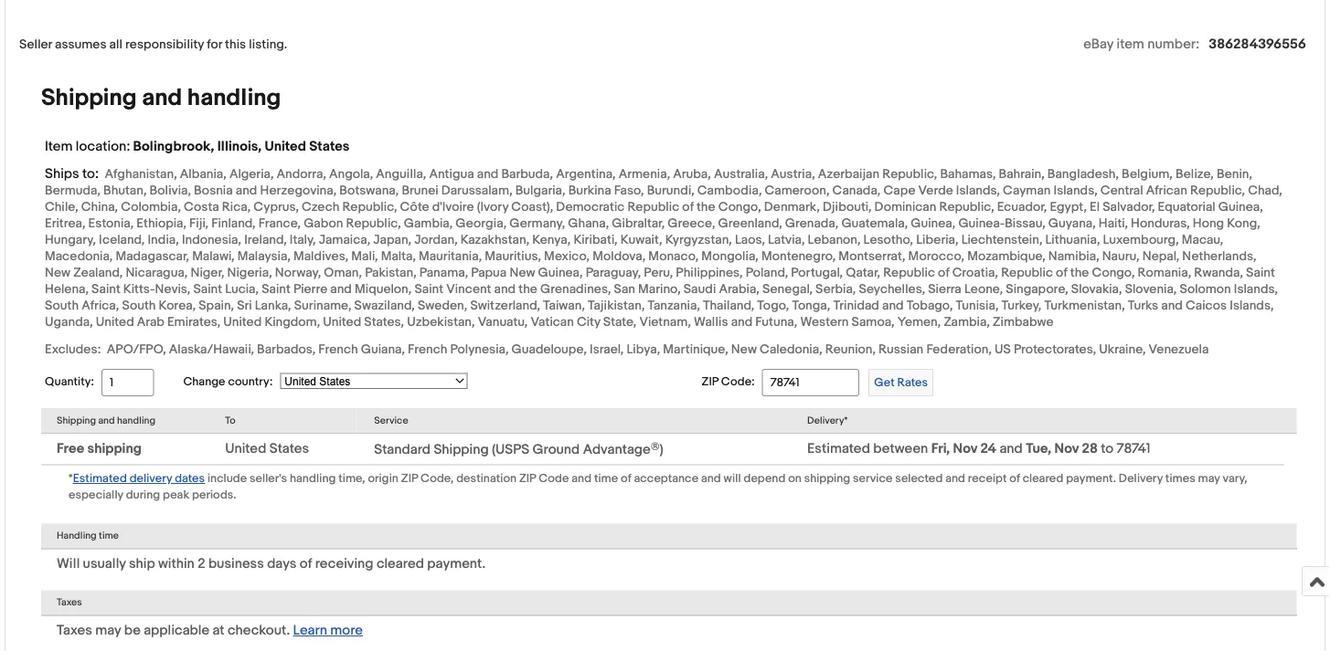 Task type: vqa. For each thing, say whether or not it's contained in the screenshot.


Task type: locate. For each thing, give the bounding box(es) containing it.
0 horizontal spatial nov
[[953, 441, 977, 458]]

taxes may be applicable at checkout. learn more
[[57, 623, 363, 640]]

shipping up location:
[[41, 84, 137, 112]]

republic
[[628, 199, 679, 215], [883, 265, 935, 281], [1001, 265, 1053, 281]]

malta,
[[381, 249, 416, 264]]

0 horizontal spatial guinea,
[[538, 265, 583, 281]]

united down to
[[225, 441, 266, 458]]

2 nov from the left
[[1055, 441, 1079, 458]]

senegal,
[[762, 281, 813, 297]]

kingdom,
[[265, 314, 320, 330]]

slovenia,
[[1125, 281, 1177, 297]]

0 horizontal spatial shipping
[[87, 441, 142, 458]]

handling up illinois,
[[187, 84, 281, 112]]

guinea, up kong,
[[1218, 199, 1263, 215]]

1 horizontal spatial south
[[122, 298, 156, 313]]

marino,
[[638, 281, 681, 297]]

chad,
[[1248, 183, 1282, 198]]

usually
[[83, 556, 126, 573]]

0 horizontal spatial zip
[[401, 472, 418, 486]]

martinique,
[[663, 342, 728, 357]]

united down the africa,
[[96, 314, 134, 330]]

french down uzbekistan,
[[408, 342, 447, 357]]

seller's
[[250, 472, 287, 486]]

korea,
[[159, 298, 196, 313]]

payment. inside include seller's handling time, origin zip code, destination zip code and time of acceptance and will depend on shipping service selected and receipt of cleared payment. delivery times may vary, especially during peak periods.
[[1066, 472, 1116, 486]]

will usually ship within 2 business days of receiving cleared payment.
[[57, 556, 486, 573]]

1 vertical spatial may
[[95, 623, 121, 640]]

1 horizontal spatial nov
[[1055, 441, 1079, 458]]

0 horizontal spatial cleared
[[377, 556, 424, 573]]

time down advantage
[[594, 472, 618, 486]]

shipping up the * estimated delivery dates
[[87, 441, 142, 458]]

hong
[[1193, 216, 1224, 231]]

and left will
[[701, 472, 721, 486]]

may inside include seller's handling time, origin zip code, destination zip code and time of acceptance and will depend on shipping service selected and receipt of cleared payment. delivery times may vary, especially during peak periods.
[[1198, 472, 1220, 486]]

1 vertical spatial guinea,
[[911, 216, 956, 231]]

and up free shipping
[[98, 415, 115, 427]]

cleared right receiving
[[377, 556, 424, 573]]

arabia,
[[719, 281, 760, 297]]

tue,
[[1026, 441, 1051, 458]]

shipping and handling up bolingbrook,
[[41, 84, 281, 112]]

macau,
[[1182, 232, 1223, 248]]

states
[[309, 138, 350, 154], [269, 441, 309, 458]]

2 horizontal spatial handling
[[290, 472, 336, 486]]

0 horizontal spatial south
[[45, 298, 79, 313]]

and right code
[[572, 472, 592, 486]]

0 horizontal spatial french
[[318, 342, 358, 357]]

bissau,
[[1005, 216, 1046, 231]]

macedonia,
[[45, 249, 113, 264]]

nigeria,
[[227, 265, 272, 281]]

tajikistan,
[[588, 298, 645, 313]]

burundi,
[[647, 183, 694, 198]]

2 vertical spatial shipping
[[434, 442, 489, 459]]

on
[[788, 472, 802, 486]]

days
[[267, 556, 297, 573]]

reunion,
[[825, 342, 876, 357]]

0 vertical spatial time
[[594, 472, 618, 486]]

niger,
[[191, 265, 224, 281]]

1 vertical spatial shipping
[[804, 472, 850, 486]]

togo,
[[757, 298, 789, 313]]

1 horizontal spatial french
[[408, 342, 447, 357]]

sweden,
[[418, 298, 467, 313]]

1 horizontal spatial zip
[[519, 472, 536, 486]]

zip left code:
[[702, 375, 719, 390]]

®
[[651, 441, 660, 452]]

guinea, down mexico,
[[538, 265, 583, 281]]

estimated down delivery*
[[807, 441, 870, 458]]

0 vertical spatial taxes
[[57, 598, 82, 609]]

1 horizontal spatial republic
[[883, 265, 935, 281]]

caicos
[[1186, 298, 1227, 313]]

solomon
[[1180, 281, 1231, 297]]

0 vertical spatial estimated
[[807, 441, 870, 458]]

may left be
[[95, 623, 121, 640]]

within
[[158, 556, 195, 573]]

0 horizontal spatial may
[[95, 623, 121, 640]]

montserrat,
[[839, 249, 906, 264]]

albania,
[[180, 166, 227, 182]]

estimated up especially
[[73, 472, 127, 486]]

1 vertical spatial handling
[[117, 415, 155, 427]]

qatar,
[[846, 265, 880, 281]]

1 vertical spatial estimated
[[73, 472, 127, 486]]

1 horizontal spatial handling
[[187, 84, 281, 112]]

nov left 24
[[953, 441, 977, 458]]

venezuela
[[1149, 342, 1209, 357]]

0 horizontal spatial payment.
[[427, 556, 486, 573]]

turkmenistan,
[[1044, 298, 1125, 313]]

0 vertical spatial shipping
[[41, 84, 137, 112]]

periods.
[[192, 489, 236, 503]]

and down algeria, at left top
[[236, 183, 257, 198]]

taxes left be
[[57, 623, 92, 640]]

service
[[374, 415, 408, 427]]

delivery*
[[807, 415, 848, 427]]

payment. down the code,
[[427, 556, 486, 573]]

new up code:
[[731, 342, 757, 357]]

0 vertical spatial guinea,
[[1218, 199, 1263, 215]]

bahamas,
[[940, 166, 996, 182]]

sierra
[[928, 281, 962, 297]]

islands, down bahamas,
[[956, 183, 1000, 198]]

0 horizontal spatial congo,
[[718, 199, 761, 215]]

states up angola,
[[309, 138, 350, 154]]

time up usually
[[99, 531, 119, 543]]

saint up sweden,
[[415, 281, 443, 297]]

cayman
[[1003, 183, 1051, 198]]

1 taxes from the top
[[57, 598, 82, 609]]

1 vertical spatial cleared
[[377, 556, 424, 573]]

0 horizontal spatial the
[[519, 281, 537, 297]]

1 horizontal spatial payment.
[[1066, 472, 1116, 486]]

samoa,
[[852, 314, 895, 330]]

new down mauritius,
[[510, 265, 535, 281]]

payment. down the 28
[[1066, 472, 1116, 486]]

futuna,
[[755, 314, 797, 330]]

shipping right on on the right
[[804, 472, 850, 486]]

the down namibia,
[[1070, 265, 1089, 281]]

salvador,
[[1103, 199, 1155, 215]]

0 vertical spatial may
[[1198, 472, 1220, 486]]

0 vertical spatial cleared
[[1023, 472, 1064, 486]]

islands, up egypt,
[[1054, 183, 1098, 198]]

78741
[[1117, 441, 1151, 458]]

romania,
[[1138, 265, 1191, 281]]

greenland,
[[718, 216, 782, 231]]

and up darussalam,
[[477, 166, 499, 182]]

zambia,
[[944, 314, 990, 330]]

republic up singapore,
[[1001, 265, 1053, 281]]

states up seller's
[[269, 441, 309, 458]]

handling down quantity: text box in the bottom left of the page
[[117, 415, 155, 427]]

shipping up free
[[57, 415, 96, 427]]

cleared down "tue,"
[[1023, 472, 1064, 486]]

1 vertical spatial payment.
[[427, 556, 486, 573]]

republic, up cape
[[882, 166, 937, 182]]

responsibility
[[125, 36, 204, 52]]

congo, down cambodia, on the top right of page
[[718, 199, 761, 215]]

benin,
[[1217, 166, 1252, 182]]

south down 'kitts-'
[[122, 298, 156, 313]]

and up switzerland,
[[494, 281, 516, 297]]

spain,
[[199, 298, 234, 313]]

azerbaijan
[[818, 166, 880, 182]]

republic up seychelles,
[[883, 265, 935, 281]]

get rates button
[[869, 369, 933, 397]]

shipping up the code,
[[434, 442, 489, 459]]

1 vertical spatial taxes
[[57, 623, 92, 640]]

and left receipt
[[945, 472, 965, 486]]

french left guiana,
[[318, 342, 358, 357]]

handling
[[187, 84, 281, 112], [117, 415, 155, 427], [290, 472, 336, 486]]

1 horizontal spatial cleared
[[1023, 472, 1064, 486]]

1 horizontal spatial may
[[1198, 472, 1220, 486]]

shipping inside standard shipping (usps ground advantage ® )
[[434, 442, 489, 459]]

0 horizontal spatial time
[[99, 531, 119, 543]]

saint up the africa,
[[92, 281, 120, 297]]

2 taxes from the top
[[57, 623, 92, 640]]

1 horizontal spatial congo,
[[1092, 265, 1135, 281]]

1 horizontal spatial shipping
[[804, 472, 850, 486]]

and down thailand,
[[731, 314, 753, 330]]

moldova,
[[593, 249, 646, 264]]

2 horizontal spatial new
[[731, 342, 757, 357]]

change country:
[[183, 375, 273, 389]]

may
[[1198, 472, 1220, 486], [95, 623, 121, 640]]

0 vertical spatial payment.
[[1066, 472, 1116, 486]]

nicaragua,
[[126, 265, 188, 281]]

1 vertical spatial shipping and handling
[[57, 415, 155, 427]]

congo, down nauru,
[[1092, 265, 1135, 281]]

singapore,
[[1006, 281, 1068, 297]]

1 horizontal spatial time
[[594, 472, 618, 486]]

zip right origin
[[401, 472, 418, 486]]

guinea, up liberia,
[[911, 216, 956, 231]]

south down "helena," at the top of the page
[[45, 298, 79, 313]]

0 vertical spatial shipping
[[87, 441, 142, 458]]

united down suriname, on the left top of the page
[[323, 314, 361, 330]]

state,
[[603, 314, 637, 330]]

jamaica,
[[319, 232, 370, 248]]

handling left time,
[[290, 472, 336, 486]]

Quantity: text field
[[101, 369, 154, 397]]

2 horizontal spatial the
[[1070, 265, 1089, 281]]

nov left the 28
[[1055, 441, 1079, 458]]

republic up "gibraltar,"
[[628, 199, 679, 215]]

fri,
[[931, 441, 950, 458]]

zip left code
[[519, 472, 536, 486]]

at
[[212, 623, 225, 640]]

excludes: apo/fpo, alaska/hawaii, barbados, french guiana, french polynesia, guadeloupe, israel, libya, martinique, new caledonia, reunion, russian federation, us protectorates, ukraine, venezuela
[[45, 342, 1209, 357]]

*
[[69, 472, 73, 486]]

0 vertical spatial the
[[697, 199, 715, 215]]

1 vertical spatial congo,
[[1092, 265, 1135, 281]]

the up greece,
[[697, 199, 715, 215]]

germany,
[[509, 216, 565, 231]]

2 south from the left
[[122, 298, 156, 313]]

2 vertical spatial guinea,
[[538, 265, 583, 281]]

australia,
[[714, 166, 768, 182]]

laos,
[[735, 232, 765, 248]]

of down namibia,
[[1056, 265, 1067, 281]]

the up switzerland,
[[519, 281, 537, 297]]

lanka,
[[255, 298, 291, 313]]

saint up lanka,
[[262, 281, 291, 297]]

illinois,
[[217, 138, 262, 154]]

of right the days
[[300, 556, 312, 573]]

shipping and handling up free shipping
[[57, 415, 155, 427]]

and down oman,
[[330, 281, 352, 297]]

2 vertical spatial handling
[[290, 472, 336, 486]]

united
[[265, 138, 306, 154], [96, 314, 134, 330], [223, 314, 262, 330], [323, 314, 361, 330], [225, 441, 266, 458]]

new up "helena," at the top of the page
[[45, 265, 70, 281]]

czech
[[302, 199, 339, 215]]

depend
[[744, 472, 786, 486]]

shipping
[[87, 441, 142, 458], [804, 472, 850, 486]]

cambodia,
[[697, 183, 762, 198]]

and up bolingbrook,
[[142, 84, 182, 112]]

denmark,
[[764, 199, 820, 215]]

may left "vary,"
[[1198, 472, 1220, 486]]

0 horizontal spatial new
[[45, 265, 70, 281]]

barbuda,
[[501, 166, 553, 182]]

taxes down the will
[[57, 598, 82, 609]]



Task type: describe. For each thing, give the bounding box(es) containing it.
slovakia,
[[1071, 281, 1122, 297]]

of up sierra
[[938, 265, 949, 281]]

rates
[[897, 376, 928, 390]]

anguilla,
[[376, 166, 426, 182]]

seller assumes all responsibility for this listing.
[[19, 36, 287, 52]]

vary,
[[1223, 472, 1247, 486]]

republic, up japan,
[[346, 216, 401, 231]]

republic, down botswana,
[[342, 199, 397, 215]]

emirates,
[[167, 314, 221, 330]]

code,
[[421, 472, 454, 486]]

0 horizontal spatial handling
[[117, 415, 155, 427]]

2 horizontal spatial guinea,
[[1218, 199, 1263, 215]]

2 vertical spatial the
[[519, 281, 537, 297]]

delivery
[[1119, 472, 1163, 486]]

côte
[[400, 199, 429, 215]]

barbados,
[[257, 342, 316, 357]]

democratic
[[556, 199, 625, 215]]

0 vertical spatial shipping and handling
[[41, 84, 281, 112]]

russian
[[879, 342, 924, 357]]

verde
[[918, 183, 953, 198]]

united down sri
[[223, 314, 262, 330]]

united up andorra,
[[265, 138, 306, 154]]

leone,
[[964, 281, 1003, 297]]

of down advantage
[[621, 472, 631, 486]]

estimated between fri, nov 24 and tue, nov 28 to 78741
[[807, 441, 1151, 458]]

dominican
[[875, 199, 937, 215]]

israel,
[[590, 342, 624, 357]]

1 vertical spatial time
[[99, 531, 119, 543]]

algeria,
[[229, 166, 274, 182]]

ZIP Code: text field
[[762, 369, 860, 397]]

malawi,
[[192, 249, 235, 264]]

alaska/hawaii,
[[169, 342, 254, 357]]

standard
[[374, 442, 431, 459]]

and right 24
[[1000, 441, 1023, 458]]

between
[[873, 441, 928, 458]]

lesotho,
[[864, 232, 913, 248]]

republic, up guinea-
[[939, 199, 994, 215]]

arab
[[137, 314, 164, 330]]

handling inside include seller's handling time, origin zip code, destination zip code and time of acceptance and will depend on shipping service selected and receipt of cleared payment. delivery times may vary, especially during peak periods.
[[290, 472, 336, 486]]

of right receipt
[[1010, 472, 1020, 486]]

change
[[183, 375, 225, 389]]

handling time
[[57, 531, 119, 543]]

peak
[[163, 489, 189, 503]]

shipping inside include seller's handling time, origin zip code, destination zip code and time of acceptance and will depend on shipping service selected and receipt of cleared payment. delivery times may vary, especially during peak periods.
[[804, 472, 850, 486]]

miquelon,
[[355, 281, 412, 297]]

chile,
[[45, 199, 78, 215]]

saudi
[[684, 281, 716, 297]]

monaco,
[[648, 249, 699, 264]]

zip code:
[[702, 375, 755, 390]]

1 horizontal spatial the
[[697, 199, 715, 215]]

include
[[208, 472, 247, 486]]

0 horizontal spatial republic
[[628, 199, 679, 215]]

netherlands,
[[1182, 249, 1256, 264]]

maldives,
[[293, 249, 348, 264]]

malaysia,
[[237, 249, 291, 264]]

lucia,
[[225, 281, 259, 297]]

0 vertical spatial handling
[[187, 84, 281, 112]]

ebay item number: 386284396556
[[1083, 36, 1306, 52]]

seller
[[19, 36, 52, 52]]

norway,
[[275, 265, 321, 281]]

receipt
[[968, 472, 1007, 486]]

0 vertical spatial congo,
[[718, 199, 761, 215]]

bhutan,
[[103, 183, 147, 198]]

thailand,
[[703, 298, 754, 313]]

polynesia,
[[450, 342, 509, 357]]

estonia,
[[88, 216, 134, 231]]

and down slovenia,
[[1161, 298, 1183, 313]]

standard shipping (usps ground advantage ® )
[[374, 441, 663, 459]]

handling
[[57, 531, 97, 543]]

1 vertical spatial shipping
[[57, 415, 96, 427]]

hungary,
[[45, 232, 96, 248]]

bulgaria,
[[515, 183, 565, 198]]

apo/fpo,
[[107, 342, 166, 357]]

nauru,
[[1102, 249, 1140, 264]]

386284396556
[[1209, 36, 1306, 52]]

code:
[[721, 375, 755, 390]]

suriname,
[[294, 298, 352, 313]]

darussalam,
[[441, 183, 513, 198]]

0 horizontal spatial estimated
[[73, 472, 127, 486]]

madagascar,
[[116, 249, 189, 264]]

argentina,
[[556, 166, 616, 182]]

time inside include seller's handling time, origin zip code, destination zip code and time of acceptance and will depend on shipping service selected and receipt of cleared payment. delivery times may vary, especially during peak periods.
[[594, 472, 618, 486]]

0 vertical spatial states
[[309, 138, 350, 154]]

islands, right caicos
[[1230, 298, 1274, 313]]

1 nov from the left
[[953, 441, 977, 458]]

1 horizontal spatial estimated
[[807, 441, 870, 458]]

2 horizontal spatial republic
[[1001, 265, 1053, 281]]

1 french from the left
[[318, 342, 358, 357]]

republic, down benin, on the top
[[1190, 183, 1245, 198]]

to:
[[82, 165, 99, 182]]

islands, down rwanda,
[[1234, 281, 1278, 297]]

1 horizontal spatial new
[[510, 265, 535, 281]]

gambia,
[[404, 216, 453, 231]]

cameroon,
[[765, 183, 830, 198]]

djibouti,
[[823, 199, 872, 215]]

bolivia,
[[150, 183, 191, 198]]

mali,
[[351, 249, 378, 264]]

panama,
[[419, 265, 468, 281]]

be
[[124, 623, 141, 640]]

papua
[[471, 265, 507, 281]]

and down seychelles,
[[882, 298, 904, 313]]

taxes for taxes may be applicable at checkout. learn more
[[57, 623, 92, 640]]

cleared inside include seller's handling time, origin zip code, destination zip code and time of acceptance and will depend on shipping service selected and receipt of cleared payment. delivery times may vary, especially during peak periods.
[[1023, 472, 1064, 486]]

of up greece,
[[682, 199, 694, 215]]

bosnia
[[194, 183, 233, 198]]

nepal,
[[1142, 249, 1180, 264]]

2 french from the left
[[408, 342, 447, 357]]

ecuador,
[[997, 199, 1047, 215]]

acceptance
[[634, 472, 699, 486]]

mexico,
[[544, 249, 590, 264]]

kenya,
[[532, 232, 571, 248]]

2 horizontal spatial zip
[[702, 375, 719, 390]]

1 vertical spatial states
[[269, 441, 309, 458]]

vincent
[[446, 281, 491, 297]]

location:
[[76, 138, 130, 154]]

(ivory
[[477, 199, 509, 215]]

bermuda,
[[45, 183, 101, 198]]

1 south from the left
[[45, 298, 79, 313]]

belgium,
[[1122, 166, 1173, 182]]

estimated delivery dates link
[[73, 470, 205, 487]]

learn
[[293, 623, 327, 640]]

receiving
[[315, 556, 374, 573]]

tanzania,
[[648, 298, 700, 313]]

ethiopia,
[[137, 216, 187, 231]]

taxes for taxes
[[57, 598, 82, 609]]

1 horizontal spatial guinea,
[[911, 216, 956, 231]]

seychelles,
[[859, 281, 925, 297]]

1 vertical spatial the
[[1070, 265, 1089, 281]]

ships to:
[[45, 165, 99, 182]]

turks
[[1128, 298, 1158, 313]]

saint right rwanda,
[[1246, 265, 1275, 281]]

latvia,
[[768, 232, 805, 248]]

wallis
[[694, 314, 728, 330]]

saint down niger,
[[193, 281, 222, 297]]



